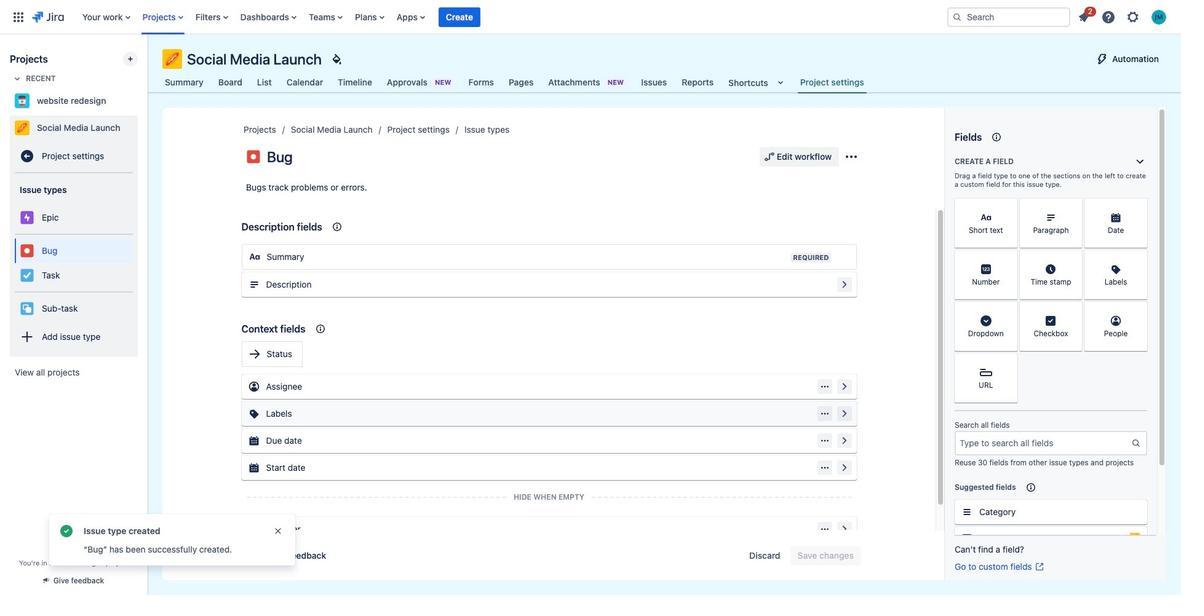 Task type: describe. For each thing, give the bounding box(es) containing it.
description - open field configuration image
[[837, 278, 852, 292]]

appswitcher icon image
[[11, 10, 26, 24]]

Search field
[[948, 7, 1071, 27]]

sidebar navigation image
[[134, 49, 161, 74]]

Type to search all fields text field
[[956, 433, 1132, 455]]

more actions for assignee image
[[820, 382, 830, 392]]

more actions for labels image
[[820, 409, 830, 419]]

dismiss image
[[273, 527, 283, 537]]

this link will be opened in a new tab image
[[1035, 563, 1045, 572]]

labels - open field configuration image
[[837, 407, 852, 422]]

0 horizontal spatial list item
[[439, 0, 481, 34]]

reporter - open field configuration image
[[837, 523, 852, 537]]

2 add to starred image from the top
[[134, 121, 149, 135]]

due date - open field configuration image
[[837, 434, 852, 449]]

more options image
[[844, 150, 859, 164]]



Task type: locate. For each thing, give the bounding box(es) containing it.
1 add to starred image from the top
[[134, 94, 149, 108]]

list item
[[439, 0, 481, 34], [1073, 5, 1097, 27]]

list
[[76, 0, 938, 34], [1073, 5, 1174, 28]]

notifications image
[[1077, 10, 1092, 24]]

more actions for reporter image
[[820, 525, 830, 535]]

hide when empty fields element
[[237, 483, 862, 547]]

1 horizontal spatial list
[[1073, 5, 1174, 28]]

more information about the context fields image
[[313, 322, 328, 337]]

more information about the fields image
[[990, 130, 1005, 145]]

more actions for due date image
[[820, 436, 830, 446]]

banner
[[0, 0, 1182, 34]]

description fields element
[[237, 210, 862, 302]]

issue type icon image
[[246, 150, 261, 164]]

jira image
[[32, 10, 64, 24], [32, 10, 64, 24]]

assignee - open field configuration image
[[837, 380, 852, 394]]

more actions for start date image
[[820, 463, 830, 473]]

success image
[[59, 524, 74, 539]]

0 vertical spatial add to starred image
[[134, 94, 149, 108]]

search image
[[953, 12, 963, 22]]

help image
[[1102, 10, 1116, 24]]

context fields element
[[237, 312, 862, 486]]

1 horizontal spatial list item
[[1073, 5, 1097, 27]]

automation image
[[1095, 52, 1110, 66]]

settings image
[[1126, 10, 1141, 24]]

0 horizontal spatial list
[[76, 0, 938, 34]]

add issue type image
[[20, 330, 34, 345]]

your profile and settings image
[[1152, 10, 1167, 24]]

None search field
[[948, 7, 1071, 27]]

start date - open field configuration image
[[837, 461, 852, 476]]

more information image
[[1002, 200, 1016, 215], [1002, 252, 1016, 266], [1067, 252, 1082, 266], [1132, 303, 1147, 318]]

1 vertical spatial add to starred image
[[134, 121, 149, 135]]

create project image
[[126, 54, 135, 64]]

group
[[760, 147, 862, 167], [15, 174, 133, 357], [15, 234, 133, 292], [742, 547, 862, 566]]

more information about the suggested fields image
[[1024, 481, 1039, 495]]

add to starred image
[[134, 94, 149, 108], [134, 121, 149, 135]]

more information about the context fields image
[[330, 220, 345, 234]]

tab list
[[155, 71, 874, 94]]

set project background image
[[329, 52, 344, 66]]

collapse recent projects image
[[10, 71, 25, 86]]

more information image
[[1067, 200, 1082, 215], [1132, 200, 1147, 215], [1002, 303, 1016, 318], [1067, 303, 1082, 318]]

primary element
[[7, 0, 938, 34]]



Task type: vqa. For each thing, say whether or not it's contained in the screenshot.
3rd links from the left
no



